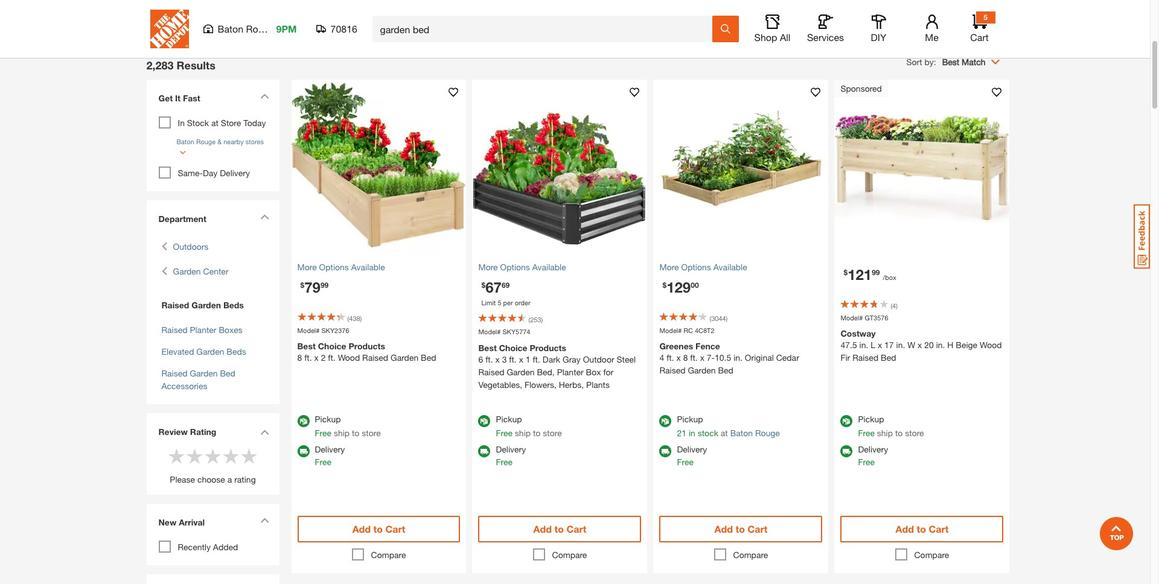 Task type: describe. For each thing, give the bounding box(es) containing it.
store for limit
[[543, 428, 562, 438]]

accessories
[[162, 381, 207, 391]]

at inside pickup 21 in stock at baton rouge
[[721, 428, 728, 438]]

center
[[203, 266, 229, 276]]

sort by: best match
[[907, 56, 986, 67]]

$ 121 99 /box
[[844, 266, 897, 283]]

plants
[[586, 380, 610, 390]]

ship for 79
[[334, 428, 350, 438]]

4 add from the left
[[896, 523, 914, 535]]

compare for 129
[[733, 550, 768, 560]]

17
[[885, 340, 894, 350]]

greenes for greenes fence
[[625, 9, 656, 19]]

best choice products 8 ft. x 2 ft. wood raised garden bed
[[297, 341, 436, 363]]

delivery free for 129
[[677, 444, 707, 467]]

box
[[586, 367, 601, 377]]

options for 79
[[319, 262, 349, 272]]

pickup 21 in stock at baton rouge
[[677, 414, 780, 438]]

available for pickup image for 21 in stock
[[660, 415, 672, 427]]

shop for shop all
[[755, 31, 778, 43]]

1 star symbol image from the left
[[186, 447, 204, 465]]

back caret image for garden center
[[162, 265, 167, 278]]

rouge for &
[[196, 137, 216, 145]]

costway 47.5 in. l x 17 in. w x 20 in. h beige wood fir raised bed
[[841, 329, 1002, 363]]

for
[[604, 367, 614, 377]]

same-
[[178, 168, 203, 178]]

$ 67 69
[[482, 279, 510, 296]]

00
[[691, 280, 699, 290]]

savings
[[962, 9, 992, 19]]

garden inside greenes fence 4 ft. x 8 ft. x 7-10.5 in. original cedar raised garden bed
[[688, 365, 716, 376]]

rc
[[684, 326, 693, 334]]

x inside best choice products 8 ft. x 2 ft. wood raised garden bed
[[314, 353, 319, 363]]

raised garden bed accessories link
[[162, 368, 235, 391]]

8 inside best choice products 8 ft. x 2 ft. wood raised garden bed
[[297, 353, 302, 363]]

available for pickup image for limit
[[479, 415, 491, 427]]

4 ft. x 8 ft. x 7-10.5 in. original cedar raised garden bed image
[[654, 79, 829, 255]]

in. inside greenes fence 4 ft. x 8 ft. x 7-10.5 in. original cedar raised garden bed
[[734, 353, 743, 363]]

1 vertical spatial raised planter boxes
[[162, 325, 243, 335]]

the home depot logo image
[[150, 10, 189, 48]]

raised garden beds for the topmost raised garden beds 'link'
[[156, 9, 212, 32]]

h
[[948, 340, 954, 350]]

more options available for 79
[[297, 262, 385, 272]]

get it fast link
[[152, 85, 273, 113]]

raised garden bed accessories
[[162, 368, 235, 391]]

ft. left 2
[[304, 353, 312, 363]]

choice for 79
[[318, 341, 346, 351]]

get
[[159, 93, 173, 103]]

review
[[159, 427, 188, 437]]

compare for limit
[[552, 550, 587, 560]]

baton rouge & nearby stores
[[177, 137, 264, 145]]

2 star symbol image from the left
[[204, 447, 222, 465]]

438
[[349, 314, 360, 322]]

shop all
[[755, 31, 791, 43]]

shop for shop savings
[[940, 9, 960, 19]]

department
[[159, 213, 206, 224]]

best for best choice products 6 ft. x 3 ft. x 1 ft. dark gray outdoor steel raised garden bed, planter box for vegetables, flowers, herbs, plants
[[479, 343, 497, 353]]

4 compare from the left
[[915, 550, 950, 560]]

x left the 1
[[519, 354, 524, 364]]

available for pickup image for 79
[[297, 415, 310, 427]]

recently added link
[[178, 542, 238, 552]]

4 add to cart from the left
[[896, 523, 949, 535]]

baton rouge 9pm
[[218, 23, 297, 34]]

greenes fence
[[625, 9, 682, 19]]

add for limit
[[534, 523, 552, 535]]

raised down garden center
[[162, 300, 189, 310]]

in. left w
[[897, 340, 905, 350]]

baton rouge link
[[731, 428, 780, 438]]

99 for 121
[[872, 268, 880, 277]]

fence for greenes fence 4 ft. x 8 ft. x 7-10.5 in. original cedar raised garden bed
[[696, 341, 720, 351]]

model# gt3576
[[841, 314, 889, 322]]

bed inside raised garden bed accessories
[[220, 368, 235, 378]]

elevated garden beds link
[[162, 346, 246, 357]]

available shipping image for 129
[[660, 445, 672, 457]]

same-day delivery link
[[178, 168, 250, 178]]

67
[[486, 279, 502, 296]]

add for 129
[[715, 523, 733, 535]]

options for 129
[[682, 262, 711, 272]]

greenes fence link
[[622, 0, 685, 20]]

253
[[530, 316, 541, 324]]

1 vertical spatial beds
[[223, 300, 244, 310]]

cedar link
[[778, 0, 842, 20]]

47.5 in. l x 17 in. w x 20 in. h beige wood fir raised bed image
[[835, 79, 1010, 255]]

pickup free ship to store for limit
[[496, 414, 562, 438]]

available shipping image for add to cart button related to 79
[[297, 445, 310, 457]]

vegetables,
[[479, 380, 522, 390]]

$ for 121
[[844, 268, 848, 277]]

21
[[677, 428, 687, 438]]

best for best choice products
[[474, 9, 491, 19]]

in stock at store today
[[178, 117, 266, 128]]

1 vertical spatial planter
[[190, 325, 217, 335]]

stores
[[246, 137, 264, 145]]

x right w
[[918, 340, 922, 350]]

products for 79
[[349, 341, 385, 351]]

add to cart for 79
[[352, 523, 405, 535]]

compare for 79
[[371, 550, 406, 560]]

1 horizontal spatial raised planter boxes
[[313, 9, 368, 32]]

please
[[170, 474, 195, 485]]

a
[[228, 474, 232, 485]]

121
[[848, 266, 872, 283]]

please choose a rating
[[170, 474, 256, 485]]

new arrival
[[159, 517, 205, 528]]

in. left h
[[936, 340, 945, 350]]

3 ship from the left
[[877, 428, 893, 438]]

5 for cart
[[984, 13, 988, 22]]

baton inside pickup 21 in stock at baton rouge
[[731, 428, 753, 438]]

10.5
[[715, 353, 731, 363]]

choice for limit
[[499, 343, 528, 353]]

gt3576
[[865, 314, 889, 322]]

outdoor
[[583, 354, 615, 364]]

1 horizontal spatial 4
[[893, 302, 896, 310]]

more options available link for 129
[[660, 261, 823, 273]]

sponsored
[[841, 83, 882, 93]]

$ 79 99
[[300, 279, 329, 296]]

( for limit
[[529, 316, 530, 324]]

best choice products link
[[465, 0, 529, 33]]

0 vertical spatial raised garden beds link
[[152, 0, 216, 33]]

w
[[908, 340, 916, 350]]

cart for 79
[[386, 523, 405, 535]]

What can we help you find today? search field
[[380, 16, 712, 42]]

raised inside best choice products 8 ft. x 2 ft. wood raised garden bed
[[362, 353, 388, 363]]

( down /box at the right top
[[891, 302, 893, 310]]

7-
[[707, 353, 715, 363]]

by:
[[925, 56, 936, 67]]

arrival
[[179, 517, 205, 528]]

delivery free for limit
[[496, 444, 526, 467]]

ft. right 2
[[328, 353, 336, 363]]

stock
[[187, 117, 209, 128]]

garden inside "best choice products 6 ft. x 3 ft. x 1 ft. dark gray outdoor steel raised garden bed, planter box for vegetables, flowers, herbs, plants"
[[507, 367, 535, 377]]

2,283 results
[[146, 58, 216, 72]]

1 horizontal spatial raised planter boxes link
[[309, 0, 372, 33]]

nearby
[[224, 137, 244, 145]]

added
[[213, 542, 238, 552]]

available for pickup image for free
[[841, 415, 853, 427]]

0 horizontal spatial raised planter boxes link
[[162, 325, 243, 335]]

baton for baton rouge 9pm
[[218, 23, 243, 34]]

0 horizontal spatial at
[[211, 117, 219, 128]]

greenes fence 4 ft. x 8 ft. x 7-10.5 in. original cedar raised garden bed
[[660, 341, 799, 376]]

add for 79
[[352, 523, 371, 535]]

raised up the elevated
[[162, 325, 188, 335]]

rouge for 9pm
[[246, 23, 274, 34]]

in. left l
[[860, 340, 869, 350]]

4 add to cart button from the left
[[841, 516, 1004, 543]]

more for 129
[[660, 262, 679, 272]]

limit
[[482, 299, 496, 306]]

( 438 )
[[348, 314, 362, 322]]

ft. down model# rc 4c8t2
[[667, 353, 674, 363]]

$ for 67
[[482, 280, 486, 290]]

services
[[807, 31, 844, 43]]

x left 3
[[495, 354, 500, 364]]

store
[[221, 117, 241, 128]]

6 ft. x 3 ft. x 1 ft. dark gray outdoor steel raised garden bed, planter box for vegetables, flowers, herbs, plants image
[[473, 79, 648, 255]]

x right l
[[878, 340, 882, 350]]

caret icon image for department
[[260, 214, 269, 220]]

70816
[[331, 23, 358, 34]]

get it fast
[[159, 93, 200, 103]]

129
[[667, 279, 691, 296]]

new arrival link
[[152, 510, 273, 538]]

services button
[[807, 14, 845, 43]]

rating
[[190, 427, 216, 437]]

1 vertical spatial boxes
[[219, 325, 243, 335]]

) for 129
[[726, 314, 728, 322]]

review rating
[[159, 427, 216, 437]]

l
[[871, 340, 876, 350]]

pickup for 79
[[315, 414, 341, 424]]

options for limit
[[500, 262, 530, 272]]

elevated garden beds
[[162, 346, 246, 357]]

more for limit
[[479, 262, 498, 272]]

available for 79
[[351, 262, 385, 272]]



Task type: locate. For each thing, give the bounding box(es) containing it.
1 more options available from the left
[[297, 262, 385, 272]]

more options available link for 79
[[297, 261, 460, 273]]

99 inside $ 121 99 /box
[[872, 268, 880, 277]]

0 horizontal spatial available for pickup image
[[660, 415, 672, 427]]

garden center link
[[173, 265, 229, 278]]

0 horizontal spatial boxes
[[219, 325, 243, 335]]

beds up raised garden bed accessories link
[[227, 346, 246, 357]]

5 inside 'cart 5'
[[984, 13, 988, 22]]

2 compare from the left
[[552, 550, 587, 560]]

raised planter boxes link right 9pm
[[309, 0, 372, 33]]

best choice products
[[474, 9, 520, 32]]

greenes for greenes fence 4 ft. x 8 ft. x 7-10.5 in. original cedar raised garden bed
[[660, 341, 693, 351]]

1 available from the left
[[351, 262, 385, 272]]

$ up model# sky2376
[[300, 280, 304, 290]]

products inside best choice products 8 ft. x 2 ft. wood raised garden bed
[[349, 341, 385, 351]]

0 vertical spatial raised garden beds
[[156, 9, 212, 32]]

pickup for 129
[[677, 414, 703, 424]]

raised garden beds up 2,283 results
[[156, 9, 212, 32]]

1 horizontal spatial wood
[[980, 340, 1002, 350]]

ft.
[[304, 353, 312, 363], [328, 353, 336, 363], [667, 353, 674, 363], [690, 353, 698, 363], [486, 354, 493, 364], [509, 354, 517, 364], [533, 354, 540, 364]]

ft. right 3
[[509, 354, 517, 364]]

back caret image left garden center link at the top left
[[162, 265, 167, 278]]

greenes
[[625, 9, 656, 19], [660, 341, 693, 351]]

1
[[526, 354, 531, 364]]

1 horizontal spatial 8
[[683, 353, 688, 363]]

outdoors
[[173, 241, 209, 252]]

1 horizontal spatial products
[[480, 21, 514, 32]]

3 options from the left
[[682, 262, 711, 272]]

8 left 7-
[[683, 353, 688, 363]]

model# sky2376
[[297, 326, 349, 334]]

fence for greenes fence
[[659, 9, 682, 19]]

more options available link for limit
[[479, 261, 642, 273]]

2 options from the left
[[500, 262, 530, 272]]

) for limit
[[541, 316, 543, 324]]

model# for 129
[[660, 326, 682, 334]]

1 available for pickup image from the left
[[297, 415, 310, 427]]

ft. right 6
[[486, 354, 493, 364]]

x down model# rc 4c8t2
[[677, 353, 681, 363]]

raised garden beds down garden center link at the top left
[[162, 300, 244, 310]]

2 vertical spatial planter
[[557, 367, 584, 377]]

0 horizontal spatial products
[[349, 341, 385, 351]]

flowers,
[[525, 380, 557, 390]]

cedar inside greenes fence 4 ft. x 8 ft. x 7-10.5 in. original cedar raised garden bed
[[776, 353, 799, 363]]

products inside best choice products
[[480, 21, 514, 32]]

1 horizontal spatial shop
[[940, 9, 960, 19]]

0 horizontal spatial available shipping image
[[297, 445, 310, 457]]

raised inside "best choice products 6 ft. x 3 ft. x 1 ft. dark gray outdoor steel raised garden bed, planter box for vegetables, flowers, herbs, plants"
[[479, 367, 505, 377]]

pickup inside pickup 21 in stock at baton rouge
[[677, 414, 703, 424]]

baton left 9pm
[[218, 23, 243, 34]]

2 more options available from the left
[[479, 262, 566, 272]]

3 caret icon image from the top
[[260, 430, 269, 436]]

x left 7-
[[700, 353, 705, 363]]

available up ( 253 ) at the bottom left of page
[[532, 262, 566, 272]]

sort
[[907, 56, 923, 67]]

1 available shipping image from the left
[[479, 445, 491, 457]]

2 horizontal spatial baton
[[731, 428, 753, 438]]

( for 79
[[348, 314, 349, 322]]

diy
[[871, 31, 887, 43]]

wood right beige on the right bottom of page
[[980, 340, 1002, 350]]

star symbol image up a
[[222, 447, 240, 465]]

model# left sky2376
[[297, 326, 320, 334]]

0 horizontal spatial more options available link
[[297, 261, 460, 273]]

2 vertical spatial beds
[[227, 346, 246, 357]]

1 horizontal spatial planter
[[341, 9, 368, 19]]

2 horizontal spatial available
[[714, 262, 747, 272]]

more options available link up 438
[[297, 261, 460, 273]]

)
[[896, 302, 898, 310], [360, 314, 362, 322], [726, 314, 728, 322], [541, 316, 543, 324]]

best choice products 6 ft. x 3 ft. x 1 ft. dark gray outdoor steel raised garden bed, planter box for vegetables, flowers, herbs, plants
[[479, 343, 636, 390]]

0 vertical spatial 5
[[984, 13, 988, 22]]

99
[[872, 268, 880, 277], [321, 280, 329, 290]]

caret icon image
[[260, 93, 269, 99], [260, 214, 269, 220], [260, 430, 269, 436], [260, 518, 269, 523]]

1 vertical spatial fence
[[696, 341, 720, 351]]

2 horizontal spatial ship
[[877, 428, 893, 438]]

0 horizontal spatial available shipping image
[[479, 445, 491, 457]]

at left store
[[211, 117, 219, 128]]

available for limit
[[532, 262, 566, 272]]

1 horizontal spatial at
[[721, 428, 728, 438]]

available shipping image for 4th add to cart button from the left
[[841, 445, 853, 457]]

1 back caret image from the top
[[162, 240, 167, 253]]

raised down model# rc 4c8t2
[[660, 365, 686, 376]]

raised planter boxes up elevated garden beds link
[[162, 325, 243, 335]]

store
[[362, 428, 381, 438], [543, 428, 562, 438], [905, 428, 924, 438]]

more up 67
[[479, 262, 498, 272]]

0 vertical spatial beds
[[174, 21, 194, 32]]

available shipping image for limit
[[479, 445, 491, 457]]

1 vertical spatial 99
[[321, 280, 329, 290]]

2 store from the left
[[543, 428, 562, 438]]

0 horizontal spatial more
[[297, 262, 317, 272]]

0 vertical spatial fence
[[659, 9, 682, 19]]

0 vertical spatial greenes
[[625, 9, 656, 19]]

in. right 10.5
[[734, 353, 743, 363]]

1 horizontal spatial options
[[500, 262, 530, 272]]

2 horizontal spatial more
[[660, 262, 679, 272]]

star symbol image up please choose a rating
[[204, 447, 222, 465]]

at right stock
[[721, 428, 728, 438]]

raised up accessories
[[162, 368, 188, 378]]

2 more from the left
[[479, 262, 498, 272]]

( for 129
[[710, 314, 711, 322]]

me
[[925, 31, 939, 43]]

1 vertical spatial 5
[[498, 299, 502, 306]]

diy button
[[860, 14, 898, 43]]

/box
[[883, 273, 897, 281]]

1 vertical spatial shop
[[755, 31, 778, 43]]

1 more from the left
[[297, 262, 317, 272]]

add to cart button for 79
[[297, 516, 460, 543]]

2 available from the left
[[532, 262, 566, 272]]

3 add to cart button from the left
[[660, 516, 823, 543]]

raised garden beds for the bottommost raised garden beds 'link'
[[162, 300, 244, 310]]

bed down elevated garden beds
[[220, 368, 235, 378]]

20
[[925, 340, 934, 350]]

rouge left 9pm
[[246, 23, 274, 34]]

add to cart
[[352, 523, 405, 535], [534, 523, 587, 535], [715, 523, 768, 535], [896, 523, 949, 535]]

4 down /box at the right top
[[893, 302, 896, 310]]

5
[[984, 13, 988, 22], [498, 299, 502, 306]]

x
[[878, 340, 882, 350], [918, 340, 922, 350], [314, 353, 319, 363], [677, 353, 681, 363], [700, 353, 705, 363], [495, 354, 500, 364], [519, 354, 524, 364]]

3 add from the left
[[715, 523, 733, 535]]

best for best choice products 8 ft. x 2 ft. wood raised garden bed
[[297, 341, 316, 351]]

2 pickup free ship to store from the left
[[496, 414, 562, 438]]

$ for 79
[[300, 280, 304, 290]]

raised planter boxes link
[[309, 0, 372, 33], [162, 325, 243, 335]]

wood
[[980, 340, 1002, 350], [338, 353, 360, 363]]

$ for 129
[[663, 280, 667, 290]]

2 caret icon image from the top
[[260, 214, 269, 220]]

$ inside $ 79 99
[[300, 280, 304, 290]]

cart for 129
[[748, 523, 768, 535]]

3 star symbol image from the left
[[222, 447, 240, 465]]

same-day delivery
[[178, 168, 250, 178]]

add
[[352, 523, 371, 535], [534, 523, 552, 535], [715, 523, 733, 535], [896, 523, 914, 535]]

( up sky5774
[[529, 316, 530, 324]]

4 pickup from the left
[[858, 414, 884, 424]]

planter
[[341, 9, 368, 19], [190, 325, 217, 335], [557, 367, 584, 377]]

raised planter boxes link up elevated garden beds link
[[162, 325, 243, 335]]

raised inside raised garden bed accessories
[[162, 368, 188, 378]]

2 add to cart from the left
[[534, 523, 587, 535]]

baton for baton rouge & nearby stores
[[177, 137, 194, 145]]

feedback link image
[[1134, 204, 1150, 269]]

delivery for limit
[[496, 444, 526, 454]]

1 horizontal spatial available shipping image
[[660, 445, 672, 457]]

2 available for pickup image from the left
[[479, 415, 491, 427]]

0 horizontal spatial fence
[[659, 9, 682, 19]]

add to cart for 129
[[715, 523, 768, 535]]

2
[[321, 353, 326, 363]]

0 horizontal spatial store
[[362, 428, 381, 438]]

1 horizontal spatial available for pickup image
[[841, 415, 853, 427]]

0 horizontal spatial wood
[[338, 353, 360, 363]]

back caret image left outdoors link
[[162, 240, 167, 253]]

0 horizontal spatial 4
[[660, 353, 664, 363]]

caret icon image inside get it fast link
[[260, 93, 269, 99]]

it
[[175, 93, 181, 103]]

star symbol image down review rating link
[[186, 447, 204, 465]]

caret icon image for new arrival
[[260, 518, 269, 523]]

steel
[[617, 354, 636, 364]]

1 horizontal spatial available
[[532, 262, 566, 272]]

99 inside $ 79 99
[[321, 280, 329, 290]]

2 available shipping image from the left
[[841, 445, 853, 457]]

delivery free
[[315, 444, 345, 467], [496, 444, 526, 467], [677, 444, 707, 467], [858, 444, 888, 467]]

raised inside raised garden beds
[[156, 9, 182, 19]]

delivery for 79
[[315, 444, 345, 454]]

2 vertical spatial rouge
[[755, 428, 780, 438]]

more options available for 129
[[660, 262, 747, 272]]

1 horizontal spatial baton
[[218, 23, 243, 34]]

available shipping image
[[297, 445, 310, 457], [841, 445, 853, 457]]

1 compare from the left
[[371, 550, 406, 560]]

(
[[891, 302, 893, 310], [348, 314, 349, 322], [710, 314, 711, 322], [529, 316, 530, 324]]

0 vertical spatial boxes
[[329, 21, 353, 32]]

0 vertical spatial back caret image
[[162, 240, 167, 253]]

( 3044 )
[[710, 314, 728, 322]]

raised inside raised planter boxes
[[313, 9, 339, 19]]

0 vertical spatial planter
[[341, 9, 368, 19]]

2 vertical spatial baton
[[731, 428, 753, 438]]

rouge right stock
[[755, 428, 780, 438]]

4 right steel
[[660, 353, 664, 363]]

3 add to cart from the left
[[715, 523, 768, 535]]

1 store from the left
[[362, 428, 381, 438]]

outdoors link
[[173, 240, 209, 253]]

options up $ 79 99
[[319, 262, 349, 272]]

0 vertical spatial rouge
[[246, 23, 274, 34]]

4 star symbol image from the left
[[240, 447, 258, 465]]

2 horizontal spatial planter
[[557, 367, 584, 377]]

5 for limit
[[498, 299, 502, 306]]

0 horizontal spatial options
[[319, 262, 349, 272]]

1 vertical spatial raised garden beds link
[[159, 299, 267, 311]]

$ inside $ 129 00
[[663, 280, 667, 290]]

back caret image for outdoors
[[162, 240, 167, 253]]

sky2376
[[322, 326, 349, 334]]

raised up vegetables,
[[479, 367, 505, 377]]

best inside best choice products 8 ft. x 2 ft. wood raised garden bed
[[297, 341, 316, 351]]

today
[[243, 117, 266, 128]]

3
[[502, 354, 507, 364]]

more options available link up order
[[479, 261, 642, 273]]

1 available for pickup image from the left
[[660, 415, 672, 427]]

garden inside raised garden bed accessories
[[190, 368, 218, 378]]

products inside "best choice products 6 ft. x 3 ft. x 1 ft. dark gray outdoor steel raised garden bed, planter box for vegetables, flowers, herbs, plants"
[[530, 343, 566, 353]]

cedar right original
[[776, 353, 799, 363]]

raised garden beds link up 2,283 results
[[152, 0, 216, 33]]

1 add from the left
[[352, 523, 371, 535]]

bed down 10.5
[[718, 365, 734, 376]]

2 horizontal spatial pickup free ship to store
[[858, 414, 924, 438]]

2 ship from the left
[[515, 428, 531, 438]]

baton right stock
[[731, 428, 753, 438]]

2 back caret image from the top
[[162, 265, 167, 278]]

6
[[479, 354, 483, 364]]

beds
[[174, 21, 194, 32], [223, 300, 244, 310], [227, 346, 246, 357]]

1 more options available link from the left
[[297, 261, 460, 273]]

4 delivery free from the left
[[858, 444, 888, 467]]

1 horizontal spatial store
[[543, 428, 562, 438]]

3 pickup free ship to store from the left
[[858, 414, 924, 438]]

0 vertical spatial shop
[[940, 9, 960, 19]]

bed inside best choice products 8 ft. x 2 ft. wood raised garden bed
[[421, 353, 436, 363]]

cart
[[971, 31, 989, 43], [386, 523, 405, 535], [567, 523, 587, 535], [748, 523, 768, 535], [929, 523, 949, 535]]

planter up elevated garden beds link
[[190, 325, 217, 335]]

wood inside best choice products 8 ft. x 2 ft. wood raised garden bed
[[338, 353, 360, 363]]

shop left all
[[755, 31, 778, 43]]

ft. left 7-
[[690, 353, 698, 363]]

1 vertical spatial 4
[[660, 353, 664, 363]]

$ left 00
[[663, 280, 667, 290]]

( up sky2376
[[348, 314, 349, 322]]

rouge left &
[[196, 137, 216, 145]]

1 horizontal spatial available for pickup image
[[479, 415, 491, 427]]

3 pickup from the left
[[677, 414, 703, 424]]

79
[[304, 279, 321, 296]]

caret icon image inside department link
[[260, 214, 269, 220]]

boxes up elevated garden beds link
[[219, 325, 243, 335]]

ship for limit
[[515, 428, 531, 438]]

fast
[[183, 93, 200, 103]]

pickup for limit
[[496, 414, 522, 424]]

shop inside shop savings link
[[940, 9, 960, 19]]

raised right 2
[[362, 353, 388, 363]]

raised up 70816 button
[[313, 9, 339, 19]]

cedar up services
[[798, 9, 821, 19]]

5 up match
[[984, 13, 988, 22]]

1 horizontal spatial 99
[[872, 268, 880, 277]]

greenes inside greenes fence link
[[625, 9, 656, 19]]

1 8 from the left
[[297, 353, 302, 363]]

match
[[962, 56, 986, 67]]

0 vertical spatial cedar
[[798, 9, 821, 19]]

model#
[[841, 314, 863, 322], [297, 326, 320, 334], [660, 326, 682, 334], [479, 328, 501, 336]]

bed inside costway 47.5 in. l x 17 in. w x 20 in. h beige wood fir raised bed
[[881, 353, 896, 363]]

1 add to cart from the left
[[352, 523, 405, 535]]

$ 129 00
[[663, 279, 699, 296]]

star symbol image
[[168, 447, 186, 465]]

options up 69
[[500, 262, 530, 272]]

2 add from the left
[[534, 523, 552, 535]]

beds down the center
[[223, 300, 244, 310]]

2 available shipping image from the left
[[660, 445, 672, 457]]

costway
[[841, 329, 876, 339]]

0 horizontal spatial raised planter boxes
[[162, 325, 243, 335]]

1 horizontal spatial greenes
[[660, 341, 693, 351]]

8
[[297, 353, 302, 363], [683, 353, 688, 363]]

0 vertical spatial raised planter boxes link
[[309, 0, 372, 33]]

3 available from the left
[[714, 262, 747, 272]]

1 vertical spatial baton
[[177, 137, 194, 145]]

1 horizontal spatial more options available link
[[479, 261, 642, 273]]

2 horizontal spatial store
[[905, 428, 924, 438]]

boxes
[[329, 21, 353, 32], [219, 325, 243, 335]]

8 left 2
[[297, 353, 302, 363]]

caret icon image for get it fast
[[260, 93, 269, 99]]

add to cart button for limit
[[479, 516, 642, 543]]

1 vertical spatial wood
[[338, 353, 360, 363]]

model# left rc
[[660, 326, 682, 334]]

model# for limit
[[479, 328, 501, 336]]

original
[[745, 353, 774, 363]]

99 up model# sky2376
[[321, 280, 329, 290]]

1 horizontal spatial boxes
[[329, 21, 353, 32]]

1 vertical spatial raised planter boxes link
[[162, 325, 243, 335]]

0 horizontal spatial shop
[[755, 31, 778, 43]]

beds up 2,283 results
[[174, 21, 194, 32]]

available for pickup image
[[660, 415, 672, 427], [841, 415, 853, 427]]

x left 2
[[314, 353, 319, 363]]

( 253 )
[[529, 316, 543, 324]]

baton down in
[[177, 137, 194, 145]]

2 pickup from the left
[[496, 414, 522, 424]]

0 horizontal spatial more options available
[[297, 262, 385, 272]]

model# up costway
[[841, 314, 863, 322]]

per
[[503, 299, 513, 306]]

99 left /box at the right top
[[872, 268, 880, 277]]

1 caret icon image from the top
[[260, 93, 269, 99]]

in
[[178, 117, 185, 128]]

rouge
[[246, 23, 274, 34], [196, 137, 216, 145], [755, 428, 780, 438]]

available shipping image
[[479, 445, 491, 457], [660, 445, 672, 457]]

planter inside "best choice products 6 ft. x 3 ft. x 1 ft. dark gray outdoor steel raised garden bed, planter box for vegetables, flowers, herbs, plants"
[[557, 367, 584, 377]]

dark
[[543, 354, 561, 364]]

ft. right the 1
[[533, 354, 540, 364]]

bed left 6
[[421, 353, 436, 363]]

1 horizontal spatial fence
[[696, 341, 720, 351]]

choice inside "best choice products 6 ft. x 3 ft. x 1 ft. dark gray outdoor steel raised garden bed, planter box for vegetables, flowers, herbs, plants"
[[499, 343, 528, 353]]

2 horizontal spatial products
[[530, 343, 566, 353]]

greenes inside greenes fence 4 ft. x 8 ft. x 7-10.5 in. original cedar raised garden bed
[[660, 341, 693, 351]]

model# for 79
[[297, 326, 320, 334]]

fence inside greenes fence 4 ft. x 8 ft. x 7-10.5 in. original cedar raised garden bed
[[696, 341, 720, 351]]

delivery free for 79
[[315, 444, 345, 467]]

0 vertical spatial at
[[211, 117, 219, 128]]

best inside best choice products
[[474, 9, 491, 19]]

$ left /box at the right top
[[844, 268, 848, 277]]

garden inside best choice products 8 ft. x 2 ft. wood raised garden bed
[[391, 353, 419, 363]]

0 horizontal spatial available
[[351, 262, 385, 272]]

$ inside $ 67 69
[[482, 280, 486, 290]]

bed
[[421, 353, 436, 363], [881, 353, 896, 363], [718, 365, 734, 376], [220, 368, 235, 378]]

2 horizontal spatial more options available
[[660, 262, 747, 272]]

1 horizontal spatial ship
[[515, 428, 531, 438]]

2 8 from the left
[[683, 353, 688, 363]]

8 ft. x 2 ft. wood raised garden bed image
[[291, 79, 467, 255]]

back caret image
[[162, 240, 167, 253], [162, 265, 167, 278]]

raised up 2,283
[[156, 9, 182, 19]]

1 vertical spatial greenes
[[660, 341, 693, 351]]

planter up herbs,
[[557, 367, 584, 377]]

2 horizontal spatial rouge
[[755, 428, 780, 438]]

more options available for limit
[[479, 262, 566, 272]]

2,283
[[146, 58, 174, 72]]

raised down l
[[853, 353, 879, 363]]

$ up limit
[[482, 280, 486, 290]]

planter up 70816
[[341, 9, 368, 19]]

shop left "savings"
[[940, 9, 960, 19]]

herbs,
[[559, 380, 584, 390]]

&
[[217, 137, 222, 145]]

choice inside best choice products
[[493, 9, 520, 19]]

3 more from the left
[[660, 262, 679, 272]]

sky5774
[[503, 328, 531, 336]]

raised inside costway 47.5 in. l x 17 in. w x 20 in. h beige wood fir raised bed
[[853, 353, 879, 363]]

1 available shipping image from the left
[[297, 445, 310, 457]]

raised garden beds link down the center
[[159, 299, 267, 311]]

order
[[515, 299, 531, 306]]

more up 79
[[297, 262, 317, 272]]

in.
[[860, 340, 869, 350], [897, 340, 905, 350], [936, 340, 945, 350], [734, 353, 743, 363]]

99 for 79
[[321, 280, 329, 290]]

0 vertical spatial baton
[[218, 23, 243, 34]]

pickup free ship to store for 79
[[315, 414, 381, 438]]

2 add to cart button from the left
[[479, 516, 642, 543]]

star symbol image
[[186, 447, 204, 465], [204, 447, 222, 465], [222, 447, 240, 465], [240, 447, 258, 465]]

0 vertical spatial raised planter boxes
[[313, 9, 368, 32]]

bed down 17
[[881, 353, 896, 363]]

1 vertical spatial at
[[721, 428, 728, 438]]

garden center
[[173, 266, 229, 276]]

0 horizontal spatial 99
[[321, 280, 329, 290]]

add to cart button for 129
[[660, 516, 823, 543]]

limit 5 per order
[[482, 299, 531, 306]]

( up 4c8t2
[[710, 314, 711, 322]]

more options available up 00
[[660, 262, 747, 272]]

3 store from the left
[[905, 428, 924, 438]]

bed inside greenes fence 4 ft. x 8 ft. x 7-10.5 in. original cedar raised garden bed
[[718, 365, 734, 376]]

more for 79
[[297, 262, 317, 272]]

3 delivery free from the left
[[677, 444, 707, 467]]

available for 129
[[714, 262, 747, 272]]

boxes right 9pm
[[329, 21, 353, 32]]

2 more options available link from the left
[[479, 261, 642, 273]]

wood inside costway 47.5 in. l x 17 in. w x 20 in. h beige wood fir raised bed
[[980, 340, 1002, 350]]

47.5
[[841, 340, 857, 350]]

shop inside shop all button
[[755, 31, 778, 43]]

wood right 2
[[338, 353, 360, 363]]

69
[[502, 280, 510, 290]]

1 vertical spatial cedar
[[776, 353, 799, 363]]

1 horizontal spatial more
[[479, 262, 498, 272]]

to
[[352, 428, 360, 438], [533, 428, 541, 438], [896, 428, 903, 438], [374, 523, 383, 535], [555, 523, 564, 535], [736, 523, 745, 535], [917, 523, 926, 535]]

8 inside greenes fence 4 ft. x 8 ft. x 7-10.5 in. original cedar raised garden bed
[[683, 353, 688, 363]]

1 pickup free ship to store from the left
[[315, 414, 381, 438]]

more up the 129
[[660, 262, 679, 272]]

) for 79
[[360, 314, 362, 322]]

3044
[[711, 314, 726, 322]]

0 horizontal spatial ship
[[334, 428, 350, 438]]

4 caret icon image from the top
[[260, 518, 269, 523]]

delivery for 129
[[677, 444, 707, 454]]

model# left sky5774
[[479, 328, 501, 336]]

1 horizontal spatial more options available
[[479, 262, 566, 272]]

available for pickup image
[[297, 415, 310, 427], [479, 415, 491, 427]]

4 inside greenes fence 4 ft. x 8 ft. x 7-10.5 in. original cedar raised garden bed
[[660, 353, 664, 363]]

shop savings link
[[935, 0, 998, 20]]

best inside "best choice products 6 ft. x 3 ft. x 1 ft. dark gray outdoor steel raised garden bed, planter box for vegetables, flowers, herbs, plants"
[[479, 343, 497, 353]]

3 more options available link from the left
[[660, 261, 823, 273]]

0 horizontal spatial available for pickup image
[[297, 415, 310, 427]]

3 more options available from the left
[[660, 262, 747, 272]]

more options available link up 00
[[660, 261, 823, 273]]

products for limit
[[530, 343, 566, 353]]

3 compare from the left
[[733, 550, 768, 560]]

2 delivery free from the left
[[496, 444, 526, 467]]

rouge inside pickup 21 in stock at baton rouge
[[755, 428, 780, 438]]

raised planter boxes right 9pm
[[313, 9, 368, 32]]

$ inside $ 121 99 /box
[[844, 268, 848, 277]]

1 options from the left
[[319, 262, 349, 272]]

choice
[[493, 9, 520, 19], [318, 341, 346, 351], [499, 343, 528, 353]]

new
[[159, 517, 177, 528]]

2 available for pickup image from the left
[[841, 415, 853, 427]]

available up ( 438 )
[[351, 262, 385, 272]]

caret icon image inside new arrival link
[[260, 518, 269, 523]]

add to cart for limit
[[534, 523, 587, 535]]

choice inside best choice products 8 ft. x 2 ft. wood raised garden bed
[[318, 341, 346, 351]]

0 horizontal spatial greenes
[[625, 9, 656, 19]]

0 vertical spatial 99
[[872, 268, 880, 277]]

9pm
[[276, 23, 297, 34]]

in
[[689, 428, 696, 438]]

0 vertical spatial wood
[[980, 340, 1002, 350]]

1 horizontal spatial 5
[[984, 13, 988, 22]]

5 left per
[[498, 299, 502, 306]]

raised inside greenes fence 4 ft. x 8 ft. x 7-10.5 in. original cedar raised garden bed
[[660, 365, 686, 376]]

cart for limit
[[567, 523, 587, 535]]

1 delivery free from the left
[[315, 444, 345, 467]]

1 horizontal spatial rouge
[[246, 23, 274, 34]]

1 horizontal spatial available shipping image
[[841, 445, 853, 457]]

0 horizontal spatial rouge
[[196, 137, 216, 145]]

more options available up 69
[[479, 262, 566, 272]]

store for 79
[[362, 428, 381, 438]]

2 horizontal spatial options
[[682, 262, 711, 272]]

1 ship from the left
[[334, 428, 350, 438]]

1 pickup from the left
[[315, 414, 341, 424]]

0 horizontal spatial 5
[[498, 299, 502, 306]]

options up 00
[[682, 262, 711, 272]]

0 horizontal spatial baton
[[177, 137, 194, 145]]

bed,
[[537, 367, 555, 377]]

model# rc 4c8t2
[[660, 326, 715, 334]]

70816 button
[[316, 23, 358, 35]]

options
[[319, 262, 349, 272], [500, 262, 530, 272], [682, 262, 711, 272]]

1 add to cart button from the left
[[297, 516, 460, 543]]

more options available up $ 79 99
[[297, 262, 385, 272]]

1 vertical spatial back caret image
[[162, 265, 167, 278]]

available up 3044
[[714, 262, 747, 272]]

star symbol image up rating
[[240, 447, 258, 465]]

products
[[480, 21, 514, 32], [349, 341, 385, 351], [530, 343, 566, 353]]



Task type: vqa. For each thing, say whether or not it's contained in the screenshot.
creative at the top of the page
no



